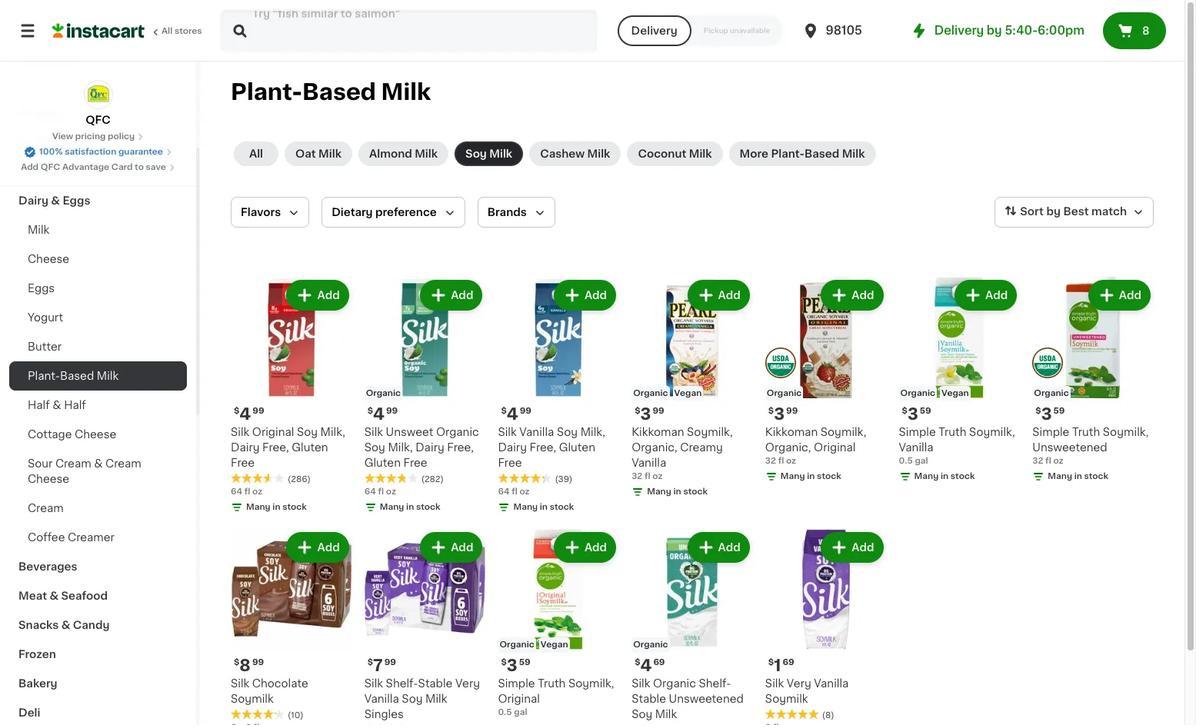 Task type: vqa. For each thing, say whether or not it's contained in the screenshot.
The Set inside Lego Harry Potter Battle Of Hogwarts or Star Wars Ahsoka, Assorted Set
no



Task type: locate. For each thing, give the bounding box(es) containing it.
& up cottage
[[53, 400, 61, 411]]

2 kikkoman from the left
[[766, 427, 818, 438]]

$ up singles
[[368, 659, 373, 668]]

add button for simple truth soymilk, unsweetened
[[1090, 282, 1150, 309]]

0 horizontal spatial plant-
[[28, 371, 60, 382]]

0 horizontal spatial item badge image
[[766, 348, 796, 379]]

kikkoman inside kikkoman soymilk, organic, creamy vanilla 32 fl oz
[[632, 427, 685, 438]]

qfc inside "qfc" link
[[86, 115, 111, 125]]

silk inside silk organic shelf- stable unsweetened soy milk
[[632, 679, 651, 690]]

coffee creamer
[[28, 533, 115, 543]]

delivery button
[[618, 15, 692, 46]]

64 fl oz down silk original soy milk, dairy free, gluten free
[[231, 488, 263, 496]]

1 horizontal spatial delivery
[[935, 25, 985, 36]]

1 horizontal spatial original
[[498, 695, 540, 705]]

creamer
[[68, 533, 115, 543]]

1 item badge image from the left
[[766, 348, 796, 379]]

organic inside silk unsweet organic soy milk, dairy free, gluten free
[[436, 427, 479, 438]]

4 for vanilla
[[507, 406, 518, 422]]

many down simple truth soymilk, vanilla 0.5 gal
[[915, 472, 939, 481]]

gal for vanilla
[[915, 457, 929, 465]]

gluten inside 'silk vanilla soy milk, dairy free, gluten free'
[[559, 442, 596, 453]]

free inside silk original soy milk, dairy free, gluten free
[[231, 458, 255, 468]]

1 organic, from the left
[[632, 442, 678, 453]]

1 horizontal spatial qfc
[[86, 115, 111, 125]]

many in stock down the kikkoman soymilk, organic, original 32 fl oz
[[781, 472, 842, 481]]

0 vertical spatial qfc
[[86, 115, 111, 125]]

1 horizontal spatial 69
[[783, 659, 795, 668]]

coconut
[[638, 149, 687, 159]]

eggs inside dairy & eggs link
[[63, 195, 90, 206]]

0 horizontal spatial organic vegan
[[500, 641, 568, 650]]

1 vertical spatial gal
[[514, 709, 528, 718]]

soymilk, inside kikkoman soymilk, organic, creamy vanilla 32 fl oz
[[687, 427, 733, 438]]

original for soymilk,
[[498, 695, 540, 705]]

2 horizontal spatial gluten
[[559, 442, 596, 453]]

3 free from the left
[[498, 458, 522, 468]]

0 horizontal spatial qfc
[[41, 163, 60, 172]]

qfc
[[86, 115, 111, 125], [41, 163, 60, 172]]

stable inside silk organic shelf- stable unsweetened soy milk
[[632, 695, 666, 705]]

organic vegan up the simple truth soymilk, original 0.5 gal
[[500, 641, 568, 650]]

3 64 from the left
[[498, 488, 510, 496]]

0 horizontal spatial gluten
[[292, 442, 328, 453]]

0 vertical spatial eggs
[[63, 195, 90, 206]]

1 horizontal spatial item badge image
[[1033, 348, 1064, 379]]

3 for kikkoman soymilk, organic, original
[[774, 406, 785, 422]]

3 up the simple truth soymilk, original 0.5 gal
[[507, 658, 518, 675]]

many down 'silk vanilla soy milk, dairy free, gluten free' at the bottom of the page
[[514, 503, 538, 512]]

1 horizontal spatial 32
[[766, 457, 777, 465]]

gluten inside silk original soy milk, dairy free, gluten free
[[292, 442, 328, 453]]

99 up 'silk vanilla soy milk, dairy free, gluten free' at the bottom of the page
[[520, 407, 532, 415]]

64 for silk original soy milk, dairy free, gluten free
[[231, 488, 242, 496]]

milk, inside 'silk vanilla soy milk, dairy free, gluten free'
[[581, 427, 606, 438]]

silk for silk organic shelf- stable unsweetened soy milk
[[632, 679, 651, 690]]

gal inside simple truth soymilk, vanilla 0.5 gal
[[915, 457, 929, 465]]

0 horizontal spatial vegan
[[541, 641, 568, 650]]

99 for silk chocolate soymilk
[[252, 659, 264, 668]]

59 for vanilla
[[920, 407, 932, 415]]

soymilk down chocolate
[[231, 695, 274, 705]]

all link
[[234, 142, 279, 166]]

item badge image for kikkoman
[[766, 348, 796, 379]]

soy
[[466, 149, 487, 159], [297, 427, 318, 438], [557, 427, 578, 438], [365, 442, 385, 453], [402, 695, 423, 705], [632, 710, 653, 721]]

$ 4 99 up unsweet
[[368, 406, 398, 422]]

0 horizontal spatial soymilk
[[231, 695, 274, 705]]

2 horizontal spatial free
[[498, 458, 522, 468]]

add button for silk chocolate soymilk
[[288, 534, 348, 562]]

64 down silk unsweet organic soy milk, dairy free, gluten free
[[365, 488, 376, 496]]

more plant-based milk link
[[729, 142, 876, 166]]

1 64 fl oz from the left
[[231, 488, 263, 496]]

4 up silk organic shelf- stable unsweetened soy milk
[[641, 658, 652, 675]]

0.5 inside simple truth soymilk, vanilla 0.5 gal
[[899, 457, 913, 465]]

1 horizontal spatial free,
[[447, 442, 474, 453]]

based up oat milk
[[302, 81, 376, 103]]

0 vertical spatial 8
[[1143, 25, 1150, 36]]

add button for silk shelf-stable very vanilla soy milk singles
[[422, 534, 481, 562]]

99
[[253, 407, 264, 415], [653, 407, 665, 415], [386, 407, 398, 415], [520, 407, 532, 415], [787, 407, 798, 415], [252, 659, 264, 668], [385, 659, 396, 668]]

gal
[[915, 457, 929, 465], [514, 709, 528, 718]]

in down 'simple truth soymilk, unsweetened 32 fl oz'
[[1075, 472, 1083, 481]]

plant- right "more"
[[771, 149, 805, 159]]

by right the sort
[[1047, 206, 1061, 217]]

all left oat
[[249, 149, 263, 159]]

99 for silk unsweet organic soy milk, dairy free, gluten free
[[386, 407, 398, 415]]

dairy inside dairy & eggs link
[[18, 195, 48, 206]]

0 horizontal spatial $ 3 59
[[501, 658, 531, 675]]

soy inside 'silk vanilla soy milk, dairy free, gluten free'
[[557, 427, 578, 438]]

0 horizontal spatial eggs
[[28, 283, 55, 294]]

soymilk, inside 'simple truth soymilk, unsweetened 32 fl oz'
[[1103, 427, 1149, 438]]

1 horizontal spatial vegan
[[675, 389, 702, 398]]

1 vertical spatial unsweetened
[[669, 695, 744, 705]]

free, for vanilla
[[530, 442, 557, 453]]

cream
[[55, 459, 91, 469], [105, 459, 141, 469], [28, 503, 64, 514]]

snacks
[[18, 620, 59, 631]]

0 vertical spatial by
[[987, 25, 1003, 36]]

$ up silk organic shelf- stable unsweetened soy milk
[[635, 659, 641, 668]]

1 horizontal spatial $ 3 99
[[769, 406, 798, 422]]

2 horizontal spatial vegan
[[942, 389, 969, 398]]

$ 3 59 up the simple truth soymilk, original 0.5 gal
[[501, 658, 531, 675]]

2 vertical spatial original
[[498, 695, 540, 705]]

simple inside 'simple truth soymilk, unsweetened 32 fl oz'
[[1033, 427, 1070, 438]]

0 horizontal spatial very
[[456, 679, 480, 690]]

silk unsweet organic soy milk, dairy free, gluten free
[[365, 427, 479, 468]]

many down the kikkoman soymilk, organic, original 32 fl oz
[[781, 472, 805, 481]]

fl inside 'simple truth soymilk, unsweetened 32 fl oz'
[[1046, 457, 1052, 465]]

eggs link
[[9, 274, 187, 303]]

$ inside $ 4 69
[[635, 659, 641, 668]]

oz inside the kikkoman soymilk, organic, original 32 fl oz
[[787, 457, 797, 465]]

0 vertical spatial plant-based milk
[[231, 81, 431, 103]]

plant-based milk up oat milk
[[231, 81, 431, 103]]

recipes
[[18, 108, 64, 119]]

2 horizontal spatial 59
[[1054, 407, 1065, 415]]

add
[[21, 163, 39, 172], [317, 290, 340, 301], [451, 290, 474, 301], [585, 290, 607, 301], [719, 290, 741, 301], [852, 290, 875, 301], [986, 290, 1008, 301], [1120, 290, 1142, 301], [317, 542, 340, 553], [451, 542, 474, 553], [585, 542, 607, 553], [719, 542, 741, 553], [852, 542, 875, 553]]

product group
[[231, 277, 352, 517], [365, 277, 486, 517], [498, 277, 620, 517], [632, 277, 753, 502], [766, 277, 887, 486], [899, 277, 1021, 486], [1033, 277, 1154, 486], [231, 529, 352, 726], [365, 529, 486, 726], [498, 529, 620, 720], [632, 529, 753, 726], [766, 529, 887, 726]]

1 horizontal spatial simple
[[899, 427, 936, 438]]

milk, inside silk original soy milk, dairy free, gluten free
[[321, 427, 345, 438]]

plant-
[[231, 81, 302, 103], [771, 149, 805, 159], [28, 371, 60, 382]]

$ 4 99
[[234, 406, 264, 422], [368, 406, 398, 422], [501, 406, 532, 422]]

gluten up (39) at left
[[559, 442, 596, 453]]

vegan up the simple truth soymilk, original 0.5 gal
[[541, 641, 568, 650]]

organic down $ 4 69
[[653, 679, 696, 690]]

3 up the kikkoman soymilk, organic, original 32 fl oz
[[774, 406, 785, 422]]

silk inside 'silk vanilla soy milk, dairy free, gluten free'
[[498, 427, 517, 438]]

truth inside simple truth soymilk, vanilla 0.5 gal
[[939, 427, 967, 438]]

qfc logo image
[[84, 80, 113, 109]]

$ for simple truth soymilk, unsweetened
[[1036, 407, 1042, 415]]

half up cottage
[[28, 400, 50, 411]]

add button for simple truth soymilk, vanilla
[[957, 282, 1016, 309]]

kikkoman soymilk, organic, original 32 fl oz
[[766, 427, 867, 465]]

0 vertical spatial original
[[252, 427, 294, 438]]

plant- up all link
[[231, 81, 302, 103]]

1 vertical spatial 8
[[240, 658, 251, 675]]

deli
[[18, 708, 40, 719]]

$ 3 59 up simple truth soymilk, vanilla 0.5 gal
[[902, 406, 932, 422]]

59
[[920, 407, 932, 415], [1054, 407, 1065, 415], [519, 659, 531, 668]]

cream down cottage cheese link
[[105, 459, 141, 469]]

view pricing policy
[[52, 132, 135, 141]]

1 horizontal spatial truth
[[939, 427, 967, 438]]

1 horizontal spatial unsweetened
[[1033, 442, 1108, 453]]

stock down kikkoman soymilk, organic, creamy vanilla 32 fl oz
[[684, 488, 708, 496]]

2 horizontal spatial truth
[[1073, 427, 1101, 438]]

free,
[[262, 442, 289, 453], [447, 442, 474, 453], [530, 442, 557, 453]]

32 inside 'simple truth soymilk, unsweetened 32 fl oz'
[[1033, 457, 1044, 465]]

stores
[[175, 27, 202, 35]]

milk inside silk organic shelf- stable unsweetened soy milk
[[656, 710, 677, 721]]

2 horizontal spatial 32
[[1033, 457, 1044, 465]]

cheese up eggs link
[[28, 254, 69, 265]]

delivery
[[935, 25, 985, 36], [632, 25, 678, 36]]

$ inside $ 1 69
[[769, 659, 774, 668]]

preference
[[376, 207, 437, 218]]

many in stock down (286)
[[246, 503, 307, 512]]

add for simple truth soymilk, original
[[585, 542, 607, 553]]

half up cottage cheese
[[64, 400, 86, 411]]

1 $ 4 99 from the left
[[234, 406, 264, 422]]

silk inside silk original soy milk, dairy free, gluten free
[[231, 427, 250, 438]]

silk inside silk shelf-stable very vanilla soy milk singles
[[365, 679, 383, 690]]

qfc inside add qfc advantage card to save link
[[41, 163, 60, 172]]

4
[[240, 406, 251, 422], [373, 406, 385, 422], [507, 406, 518, 422], [641, 658, 652, 675]]

1 free, from the left
[[262, 442, 289, 453]]

1 vertical spatial eggs
[[28, 283, 55, 294]]

silk
[[231, 427, 250, 438], [365, 427, 383, 438], [498, 427, 517, 438], [231, 679, 250, 690], [632, 679, 651, 690], [365, 679, 383, 690], [766, 679, 784, 690]]

1 half from the left
[[28, 400, 50, 411]]

& for seafood
[[50, 591, 59, 602]]

2 horizontal spatial based
[[805, 149, 840, 159]]

99 inside $ 7 99
[[385, 659, 396, 668]]

almond milk
[[369, 149, 438, 159]]

0 horizontal spatial simple
[[498, 679, 535, 690]]

add qfc advantage card to save
[[21, 163, 166, 172]]

free, inside silk original soy milk, dairy free, gluten free
[[262, 442, 289, 453]]

1 horizontal spatial half
[[64, 400, 86, 411]]

2 vertical spatial based
[[60, 371, 94, 382]]

organic right unsweet
[[436, 427, 479, 438]]

$ 3 59 up 'simple truth soymilk, unsweetened 32 fl oz'
[[1036, 406, 1065, 422]]

eggs down "advantage"
[[63, 195, 90, 206]]

1 horizontal spatial all
[[249, 149, 263, 159]]

$ up simple truth soymilk, vanilla 0.5 gal
[[902, 407, 908, 415]]

2 vertical spatial cheese
[[28, 474, 69, 485]]

0 horizontal spatial free,
[[262, 442, 289, 453]]

almond milk link
[[359, 142, 449, 166]]

0 horizontal spatial half
[[28, 400, 50, 411]]

1 horizontal spatial plant-
[[231, 81, 302, 103]]

3 64 fl oz from the left
[[498, 488, 530, 496]]

2 $ 3 99 from the left
[[769, 406, 798, 422]]

dairy inside silk original soy milk, dairy free, gluten free
[[231, 442, 260, 453]]

69 inside $ 1 69
[[783, 659, 795, 668]]

vegan up creamy
[[675, 389, 702, 398]]

3 for simple truth soymilk, original
[[507, 658, 518, 675]]

0 horizontal spatial shelf-
[[386, 679, 418, 690]]

1 very from the left
[[456, 679, 480, 690]]

1 vertical spatial stable
[[632, 695, 666, 705]]

gluten
[[292, 442, 328, 453], [559, 442, 596, 453], [365, 458, 401, 468]]

4 up silk original soy milk, dairy free, gluten free
[[240, 406, 251, 422]]

flavors
[[241, 207, 281, 218]]

1 horizontal spatial milk,
[[388, 442, 413, 453]]

2 horizontal spatial $ 3 59
[[1036, 406, 1065, 422]]

64 fl oz down silk unsweet organic soy milk, dairy free, gluten free
[[365, 488, 396, 496]]

2 soymilk from the left
[[766, 695, 809, 705]]

plant-based milk up half & half
[[28, 371, 119, 382]]

soymilk, for original
[[569, 679, 615, 690]]

& left "candy"
[[61, 620, 70, 631]]

& down cottage cheese link
[[94, 459, 103, 469]]

0 vertical spatial stable
[[418, 679, 453, 690]]

4 up silk unsweet organic soy milk, dairy free, gluten free
[[373, 406, 385, 422]]

3 free, from the left
[[530, 442, 557, 453]]

99 for silk original soy milk, dairy free, gluten free
[[253, 407, 264, 415]]

69 inside $ 4 69
[[654, 659, 665, 668]]

2 horizontal spatial milk,
[[581, 427, 606, 438]]

organic, inside the kikkoman soymilk, organic, original 32 fl oz
[[766, 442, 812, 453]]

0 horizontal spatial $ 3 99
[[635, 406, 665, 422]]

1 64 from the left
[[231, 488, 242, 496]]

many down kikkoman soymilk, organic, creamy vanilla 32 fl oz
[[647, 488, 672, 496]]

add button
[[288, 282, 348, 309], [422, 282, 481, 309], [556, 282, 615, 309], [689, 282, 749, 309], [823, 282, 882, 309], [957, 282, 1016, 309], [1090, 282, 1150, 309], [288, 534, 348, 562], [422, 534, 481, 562], [556, 534, 615, 562], [689, 534, 749, 562], [823, 534, 882, 562]]

1 horizontal spatial shelf-
[[699, 679, 731, 690]]

1 horizontal spatial 59
[[920, 407, 932, 415]]

cheese down 'sour'
[[28, 474, 69, 485]]

$ 3 59 for simple truth soymilk, vanilla
[[902, 406, 932, 422]]

64 fl oz for silk original soy milk, dairy free, gluten free
[[231, 488, 263, 496]]

item badge image for simple
[[1033, 348, 1064, 379]]

1 vertical spatial all
[[249, 149, 263, 159]]

soymilk down $ 1 69
[[766, 695, 809, 705]]

$ 3 59
[[902, 406, 932, 422], [1036, 406, 1065, 422], [501, 658, 531, 675]]

4 for original
[[240, 406, 251, 422]]

2 horizontal spatial original
[[814, 442, 856, 453]]

add for silk organic shelf- stable unsweetened soy milk
[[719, 542, 741, 553]]

instacart logo image
[[52, 22, 145, 40]]

$ 3 99 up kikkoman soymilk, organic, creamy vanilla 32 fl oz
[[635, 406, 665, 422]]

fl
[[779, 457, 784, 465], [1046, 457, 1052, 465], [645, 472, 651, 481], [245, 488, 250, 496], [378, 488, 384, 496], [512, 488, 518, 496]]

silk inside silk unsweet organic soy milk, dairy free, gluten free
[[365, 427, 383, 438]]

100% satisfaction guarantee button
[[24, 143, 172, 159]]

0 vertical spatial gal
[[915, 457, 929, 465]]

2 horizontal spatial free,
[[530, 442, 557, 453]]

simple inside simple truth soymilk, vanilla 0.5 gal
[[899, 427, 936, 438]]

$ up silk unsweet organic soy milk, dairy free, gluten free
[[368, 407, 373, 415]]

0.5 inside the simple truth soymilk, original 0.5 gal
[[498, 709, 512, 718]]

organic
[[634, 389, 668, 398], [366, 389, 401, 398], [767, 389, 802, 398], [901, 389, 936, 398], [1035, 389, 1070, 398], [436, 427, 479, 438], [634, 641, 668, 650], [500, 641, 535, 650], [653, 679, 696, 690]]

organic up simple truth soymilk, vanilla 0.5 gal
[[901, 389, 936, 398]]

cheese link
[[9, 245, 187, 274]]

0 vertical spatial unsweetened
[[1033, 442, 1108, 453]]

0 horizontal spatial $ 4 99
[[234, 406, 264, 422]]

32
[[766, 457, 777, 465], [1033, 457, 1044, 465], [632, 472, 643, 481]]

in
[[807, 472, 815, 481], [941, 472, 949, 481], [1075, 472, 1083, 481], [674, 488, 682, 496], [273, 503, 281, 512], [406, 503, 414, 512], [540, 503, 548, 512]]

2 very from the left
[[787, 679, 812, 690]]

all stores link
[[52, 9, 203, 52]]

0 horizontal spatial 69
[[654, 659, 665, 668]]

2 horizontal spatial organic vegan
[[901, 389, 969, 398]]

&
[[51, 195, 60, 206], [53, 400, 61, 411], [94, 459, 103, 469], [50, 591, 59, 602], [61, 620, 70, 631]]

3 up simple truth soymilk, vanilla 0.5 gal
[[908, 406, 919, 422]]

very inside silk shelf-stable very vanilla soy milk singles
[[456, 679, 480, 690]]

2 shelf- from the left
[[386, 679, 418, 690]]

dairy inside silk unsweet organic soy milk, dairy free, gluten free
[[416, 442, 445, 453]]

silk for silk chocolate soymilk
[[231, 679, 250, 690]]

silk chocolate soymilk
[[231, 679, 308, 705]]

64 down 'silk vanilla soy milk, dairy free, gluten free' at the bottom of the page
[[498, 488, 510, 496]]

silk for silk unsweet organic soy milk, dairy free, gluten free
[[365, 427, 383, 438]]

$ for silk original soy milk, dairy free, gluten free
[[234, 407, 240, 415]]

pricing
[[75, 132, 106, 141]]

0 horizontal spatial gal
[[514, 709, 528, 718]]

99 for kikkoman soymilk, organic, original
[[787, 407, 798, 415]]

2 vertical spatial plant-
[[28, 371, 60, 382]]

69 right the 1
[[783, 659, 795, 668]]

0 horizontal spatial original
[[252, 427, 294, 438]]

100% satisfaction guarantee
[[39, 148, 163, 156]]

1 horizontal spatial eggs
[[63, 195, 90, 206]]

$ for silk chocolate soymilk
[[234, 659, 240, 668]]

soymilk, inside simple truth soymilk, vanilla 0.5 gal
[[970, 427, 1016, 438]]

$ up 'silk vanilla soy milk, dairy free, gluten free' at the bottom of the page
[[501, 407, 507, 415]]

free inside 'silk vanilla soy milk, dairy free, gluten free'
[[498, 458, 522, 468]]

0 horizontal spatial truth
[[538, 679, 566, 690]]

$ up 'simple truth soymilk, unsweetened 32 fl oz'
[[1036, 407, 1042, 415]]

1 vertical spatial 0.5
[[498, 709, 512, 718]]

very inside the silk very vanilla soymilk
[[787, 679, 812, 690]]

add for simple truth soymilk, unsweetened
[[1120, 290, 1142, 301]]

add inside add qfc advantage card to save link
[[21, 163, 39, 172]]

free, inside 'silk vanilla soy milk, dairy free, gluten free'
[[530, 442, 557, 453]]

1 horizontal spatial soymilk
[[766, 695, 809, 705]]

cashew
[[540, 149, 585, 159]]

59 up simple truth soymilk, vanilla 0.5 gal
[[920, 407, 932, 415]]

delivery for delivery
[[632, 25, 678, 36]]

thanksgiving link
[[9, 128, 187, 157]]

gal for original
[[514, 709, 528, 718]]

& right the meat
[[50, 591, 59, 602]]

soymilk, for vanilla
[[970, 427, 1016, 438]]

$ up kikkoman soymilk, organic, creamy vanilla 32 fl oz
[[635, 407, 641, 415]]

1 kikkoman from the left
[[632, 427, 685, 438]]

organic,
[[632, 442, 678, 453], [766, 442, 812, 453]]

1 69 from the left
[[654, 659, 665, 668]]

original inside the simple truth soymilk, original 0.5 gal
[[498, 695, 540, 705]]

original inside the kikkoman soymilk, organic, original 32 fl oz
[[814, 442, 856, 453]]

milk inside silk shelf-stable very vanilla soy milk singles
[[426, 695, 447, 705]]

delivery inside button
[[632, 25, 678, 36]]

qfc link
[[84, 80, 113, 128]]

64 down silk original soy milk, dairy free, gluten free
[[231, 488, 242, 496]]

$ up the simple truth soymilk, original 0.5 gal
[[501, 659, 507, 668]]

by inside field
[[1047, 206, 1061, 217]]

& inside "sour cream & cream cheese"
[[94, 459, 103, 469]]

best
[[1064, 206, 1089, 217]]

$ up silk chocolate soymilk
[[234, 659, 240, 668]]

in down simple truth soymilk, vanilla 0.5 gal
[[941, 472, 949, 481]]

1 horizontal spatial gluten
[[365, 458, 401, 468]]

qfc down 100% at the left top of page
[[41, 163, 60, 172]]

69 up silk organic shelf- stable unsweetened soy milk
[[654, 659, 665, 668]]

all
[[162, 27, 173, 35], [249, 149, 263, 159]]

1 horizontal spatial free
[[404, 458, 428, 468]]

64 fl oz
[[231, 488, 263, 496], [365, 488, 396, 496], [498, 488, 530, 496]]

3 up 'simple truth soymilk, unsweetened 32 fl oz'
[[1042, 406, 1052, 422]]

truth for unsweetened
[[1073, 427, 1101, 438]]

None search field
[[220, 9, 598, 52]]

2 horizontal spatial 64 fl oz
[[498, 488, 530, 496]]

0 horizontal spatial milk,
[[321, 427, 345, 438]]

1 horizontal spatial organic,
[[766, 442, 812, 453]]

& down produce on the top left of page
[[51, 195, 60, 206]]

32 for simple truth soymilk, unsweetened
[[1033, 457, 1044, 465]]

1 $ 3 99 from the left
[[635, 406, 665, 422]]

based up half & half
[[60, 371, 94, 382]]

3 $ 4 99 from the left
[[501, 406, 532, 422]]

1 vertical spatial plant-based milk
[[28, 371, 119, 382]]

plant-based milk inside plant-based milk link
[[28, 371, 119, 382]]

vegan for soymilk,
[[675, 389, 702, 398]]

product group containing 8
[[231, 529, 352, 726]]

cheese down half & half link
[[75, 429, 116, 440]]

many in stock down (39) at left
[[514, 503, 574, 512]]

simple truth soymilk, original 0.5 gal
[[498, 679, 615, 718]]

organic vegan for kikkoman
[[634, 389, 702, 398]]

59 up the simple truth soymilk, original 0.5 gal
[[519, 659, 531, 668]]

99 inside $ 8 99
[[252, 659, 264, 668]]

seafood
[[61, 591, 108, 602]]

gluten up (286)
[[292, 442, 328, 453]]

silk inside silk chocolate soymilk
[[231, 679, 250, 690]]

$ inside $ 8 99
[[234, 659, 240, 668]]

soy milk link
[[455, 142, 523, 166]]

$ 3 99 up the kikkoman soymilk, organic, original 32 fl oz
[[769, 406, 798, 422]]

advantage
[[62, 163, 109, 172]]

59 up 'simple truth soymilk, unsweetened 32 fl oz'
[[1054, 407, 1065, 415]]

64 fl oz for silk vanilla soy milk, dairy free, gluten free
[[498, 488, 530, 496]]

vanilla inside the silk very vanilla soymilk
[[814, 679, 849, 690]]

gluten down unsweet
[[365, 458, 401, 468]]

add button for silk unsweet organic soy milk, dairy free, gluten free
[[422, 282, 481, 309]]

in down 'silk vanilla soy milk, dairy free, gluten free' at the bottom of the page
[[540, 503, 548, 512]]

1 horizontal spatial kikkoman
[[766, 427, 818, 438]]

1 horizontal spatial $ 3 59
[[902, 406, 932, 422]]

2 horizontal spatial $ 4 99
[[501, 406, 532, 422]]

product group containing 7
[[365, 529, 486, 726]]

by left the 5:40-
[[987, 25, 1003, 36]]

add for silk chocolate soymilk
[[317, 542, 340, 553]]

$ inside $ 7 99
[[368, 659, 373, 668]]

milk inside 'link'
[[28, 225, 50, 236]]

100%
[[39, 148, 63, 156]]

produce link
[[9, 157, 187, 186]]

soy inside silk organic shelf- stable unsweetened soy milk
[[632, 710, 653, 721]]

0 horizontal spatial unsweetened
[[669, 695, 744, 705]]

2 64 fl oz from the left
[[365, 488, 396, 496]]

dietary preference
[[332, 207, 437, 218]]

1 horizontal spatial 8
[[1143, 25, 1150, 36]]

unsweetened
[[1033, 442, 1108, 453], [669, 695, 744, 705]]

1 soymilk from the left
[[231, 695, 274, 705]]

2 $ 4 99 from the left
[[368, 406, 398, 422]]

1 horizontal spatial 64
[[365, 488, 376, 496]]

item badge image
[[766, 348, 796, 379], [1033, 348, 1064, 379]]

free for silk vanilla soy milk, dairy free, gluten free
[[498, 458, 522, 468]]

add button for silk original soy milk, dairy free, gluten free
[[288, 282, 348, 309]]

truth inside the simple truth soymilk, original 0.5 gal
[[538, 679, 566, 690]]

1 free from the left
[[231, 458, 255, 468]]

0 vertical spatial cheese
[[28, 254, 69, 265]]

3 for simple truth soymilk, vanilla
[[908, 406, 919, 422]]

many in stock
[[781, 472, 842, 481], [915, 472, 975, 481], [1048, 472, 1109, 481], [647, 488, 708, 496], [246, 503, 307, 512], [380, 503, 441, 512], [514, 503, 574, 512]]

vanilla
[[520, 427, 554, 438], [899, 442, 934, 453], [632, 458, 667, 468], [814, 679, 849, 690], [365, 695, 399, 705]]

Search field
[[222, 11, 596, 51]]

0 horizontal spatial 64
[[231, 488, 242, 496]]

based
[[302, 81, 376, 103], [805, 149, 840, 159], [60, 371, 94, 382]]

truth for original
[[538, 679, 566, 690]]

recipes link
[[9, 99, 187, 128]]

sort
[[1021, 206, 1044, 217]]

2 free from the left
[[404, 458, 428, 468]]

simple
[[899, 427, 936, 438], [1033, 427, 1070, 438], [498, 679, 535, 690]]

soymilk, inside the simple truth soymilk, original 0.5 gal
[[569, 679, 615, 690]]

gluten for original
[[292, 442, 328, 453]]

organic vegan up kikkoman soymilk, organic, creamy vanilla 32 fl oz
[[634, 389, 702, 398]]

organic vegan up simple truth soymilk, vanilla 0.5 gal
[[901, 389, 969, 398]]

silk inside the silk very vanilla soymilk
[[766, 679, 784, 690]]

0 horizontal spatial based
[[60, 371, 94, 382]]

1 horizontal spatial 0.5
[[899, 457, 913, 465]]

1 shelf- from the left
[[699, 679, 731, 690]]

kikkoman inside the kikkoman soymilk, organic, original 32 fl oz
[[766, 427, 818, 438]]

99 up unsweet
[[386, 407, 398, 415]]

vegan up simple truth soymilk, vanilla 0.5 gal
[[942, 389, 969, 398]]

$ 3 59 for simple truth soymilk, unsweetened
[[1036, 406, 1065, 422]]

based right "more"
[[805, 149, 840, 159]]

oat milk
[[296, 149, 342, 159]]

2 69 from the left
[[783, 659, 795, 668]]

kikkoman for creamy
[[632, 427, 685, 438]]

2 item badge image from the left
[[1033, 348, 1064, 379]]

to
[[135, 163, 144, 172]]

service type group
[[618, 15, 783, 46]]

1 horizontal spatial gal
[[915, 457, 929, 465]]

0 horizontal spatial 32
[[632, 472, 643, 481]]

2 horizontal spatial 64
[[498, 488, 510, 496]]

99 up chocolate
[[252, 659, 264, 668]]

gal inside the simple truth soymilk, original 0.5 gal
[[514, 709, 528, 718]]

2 organic, from the left
[[766, 442, 812, 453]]

2 64 from the left
[[365, 488, 376, 496]]

plant- down butter
[[28, 371, 60, 382]]

3 for kikkoman soymilk, organic, creamy vanilla
[[641, 406, 651, 422]]

organic, inside kikkoman soymilk, organic, creamy vanilla 32 fl oz
[[632, 442, 678, 453]]

0 vertical spatial all
[[162, 27, 173, 35]]

0 horizontal spatial delivery
[[632, 25, 678, 36]]

truth inside 'simple truth soymilk, unsweetened 32 fl oz'
[[1073, 427, 1101, 438]]

add button for silk vanilla soy milk, dairy free, gluten free
[[556, 282, 615, 309]]

cheese inside "sour cream & cream cheese"
[[28, 474, 69, 485]]

4 for organic
[[641, 658, 652, 675]]

32 inside kikkoman soymilk, organic, creamy vanilla 32 fl oz
[[632, 472, 643, 481]]

0 vertical spatial 0.5
[[899, 457, 913, 465]]

32 inside the kikkoman soymilk, organic, original 32 fl oz
[[766, 457, 777, 465]]

99 up the kikkoman soymilk, organic, original 32 fl oz
[[787, 407, 798, 415]]

8 inside button
[[1143, 25, 1150, 36]]

satisfaction
[[65, 148, 116, 156]]

64 fl oz down 'silk vanilla soy milk, dairy free, gluten free' at the bottom of the page
[[498, 488, 530, 496]]

69
[[654, 659, 665, 668], [783, 659, 795, 668]]

2 free, from the left
[[447, 442, 474, 453]]

0 horizontal spatial kikkoman
[[632, 427, 685, 438]]

fl inside kikkoman soymilk, organic, creamy vanilla 32 fl oz
[[645, 472, 651, 481]]



Task type: describe. For each thing, give the bounding box(es) containing it.
delivery by 5:40-6:00pm
[[935, 25, 1085, 36]]

in down silk unsweet organic soy milk, dairy free, gluten free
[[406, 503, 414, 512]]

many in stock down 'simple truth soymilk, unsweetened 32 fl oz'
[[1048, 472, 1109, 481]]

add for kikkoman soymilk, organic, creamy vanilla
[[719, 290, 741, 301]]

beverages
[[18, 562, 77, 573]]

yogurt
[[28, 312, 63, 323]]

1 horizontal spatial based
[[302, 81, 376, 103]]

many down silk unsweet organic soy milk, dairy free, gluten free
[[380, 503, 404, 512]]

guarantee
[[118, 148, 163, 156]]

in down kikkoman soymilk, organic, creamy vanilla 32 fl oz
[[674, 488, 682, 496]]

save
[[146, 163, 166, 172]]

$ 7 99
[[368, 658, 396, 675]]

silk for silk original soy milk, dairy free, gluten free
[[231, 427, 250, 438]]

add button for silk very vanilla soymilk
[[823, 534, 882, 562]]

oat milk link
[[285, 142, 352, 166]]

milk, for silk original soy milk, dairy free, gluten free
[[321, 427, 345, 438]]

oz inside kikkoman soymilk, organic, creamy vanilla 32 fl oz
[[653, 472, 663, 481]]

vanilla inside 'silk vanilla soy milk, dairy free, gluten free'
[[520, 427, 554, 438]]

stock down simple truth soymilk, vanilla 0.5 gal
[[951, 472, 975, 481]]

stable inside silk shelf-stable very vanilla soy milk singles
[[418, 679, 453, 690]]

0 horizontal spatial 59
[[519, 659, 531, 668]]

$ 4 99 for vanilla
[[501, 406, 532, 422]]

simple for simple truth soymilk, unsweetened
[[1033, 427, 1070, 438]]

sour cream & cream cheese
[[28, 459, 141, 485]]

unsweetened inside silk organic shelf- stable unsweetened soy milk
[[669, 695, 744, 705]]

$ for silk vanilla soy milk, dairy free, gluten free
[[501, 407, 507, 415]]

$ for silk unsweet organic soy milk, dairy free, gluten free
[[368, 407, 373, 415]]

shelf- inside silk organic shelf- stable unsweetened soy milk
[[699, 679, 731, 690]]

vanilla inside kikkoman soymilk, organic, creamy vanilla 32 fl oz
[[632, 458, 667, 468]]

cream down cottage cheese
[[55, 459, 91, 469]]

add button for simple truth soymilk, original
[[556, 534, 615, 562]]

soy inside silk unsweet organic soy milk, dairy free, gluten free
[[365, 442, 385, 453]]

organic up kikkoman soymilk, organic, creamy vanilla 32 fl oz
[[634, 389, 668, 398]]

add for kikkoman soymilk, organic, original
[[852, 290, 875, 301]]

silk for silk very vanilla soymilk
[[766, 679, 784, 690]]

stock down (286)
[[283, 503, 307, 512]]

many down 'simple truth soymilk, unsweetened 32 fl oz'
[[1048, 472, 1073, 481]]

4 for unsweet
[[373, 406, 385, 422]]

$ for simple truth soymilk, vanilla
[[902, 407, 908, 415]]

original for organic,
[[814, 442, 856, 453]]

(286)
[[288, 475, 311, 484]]

lists link
[[9, 43, 187, 74]]

0.5 for original
[[498, 709, 512, 718]]

add for silk shelf-stable very vanilla soy milk singles
[[451, 542, 474, 553]]

soy inside silk shelf-stable very vanilla soy milk singles
[[402, 695, 423, 705]]

vanilla inside silk shelf-stable very vanilla soy milk singles
[[365, 695, 399, 705]]

by for delivery
[[987, 25, 1003, 36]]

stock down 'simple truth soymilk, unsweetened 32 fl oz'
[[1085, 472, 1109, 481]]

match
[[1092, 206, 1127, 217]]

$ for kikkoman soymilk, organic, original
[[769, 407, 774, 415]]

soy milk
[[466, 149, 513, 159]]

organic vegan for simple
[[901, 389, 969, 398]]

card
[[111, 163, 133, 172]]

flavors button
[[231, 197, 310, 228]]

add for silk vanilla soy milk, dairy free, gluten free
[[585, 290, 607, 301]]

98105
[[826, 25, 863, 36]]

simple truth soymilk, vanilla 0.5 gal
[[899, 427, 1016, 465]]

gluten inside silk unsweet organic soy milk, dairy free, gluten free
[[365, 458, 401, 468]]

milk, for silk vanilla soy milk, dairy free, gluten free
[[581, 427, 606, 438]]

based inside plant-based milk link
[[60, 371, 94, 382]]

brands
[[488, 207, 527, 218]]

Best match Sort by field
[[995, 197, 1154, 228]]

in down silk original soy milk, dairy free, gluten free
[[273, 503, 281, 512]]

& for eggs
[[51, 195, 60, 206]]

free inside silk unsweet organic soy milk, dairy free, gluten free
[[404, 458, 428, 468]]

vanilla inside simple truth soymilk, vanilla 0.5 gal
[[899, 442, 934, 453]]

add for silk unsweet organic soy milk, dairy free, gluten free
[[451, 290, 474, 301]]

$ for silk organic shelf- stable unsweetened soy milk
[[635, 659, 641, 668]]

$ for silk shelf-stable very vanilla soy milk singles
[[368, 659, 373, 668]]

cream link
[[9, 494, 187, 523]]

$ for silk very vanilla soymilk
[[769, 659, 774, 668]]

add button for kikkoman soymilk, organic, creamy vanilla
[[689, 282, 749, 309]]

cottage cheese link
[[9, 420, 187, 449]]

$ 4 99 for unsweet
[[368, 406, 398, 422]]

view
[[52, 132, 73, 141]]

6:00pm
[[1038, 25, 1085, 36]]

69 for 4
[[654, 659, 665, 668]]

soymilk, inside the kikkoman soymilk, organic, original 32 fl oz
[[821, 427, 867, 438]]

soymilk, for unsweetened
[[1103, 427, 1149, 438]]

kikkoman soymilk, organic, creamy vanilla 32 fl oz
[[632, 427, 733, 481]]

many down silk original soy milk, dairy free, gluten free
[[246, 503, 271, 512]]

dietary preference button
[[322, 197, 465, 228]]

organic up unsweet
[[366, 389, 401, 398]]

organic up $ 4 69
[[634, 641, 668, 650]]

delivery by 5:40-6:00pm link
[[910, 22, 1085, 40]]

chocolate
[[252, 679, 308, 690]]

view pricing policy link
[[52, 131, 144, 143]]

simple for simple truth soymilk, vanilla
[[899, 427, 936, 438]]

eggs inside eggs link
[[28, 283, 55, 294]]

all for all stores
[[162, 27, 173, 35]]

candy
[[73, 620, 110, 631]]

stock down the kikkoman soymilk, organic, original 32 fl oz
[[817, 472, 842, 481]]

brands button
[[478, 197, 555, 228]]

organic up the simple truth soymilk, original 0.5 gal
[[500, 641, 535, 650]]

silk for silk vanilla soy milk, dairy free, gluten free
[[498, 427, 517, 438]]

$ 4 99 for original
[[234, 406, 264, 422]]

69 for 1
[[783, 659, 795, 668]]

coffee creamer link
[[9, 523, 187, 553]]

1 horizontal spatial plant-based milk
[[231, 81, 431, 103]]

5:40-
[[1005, 25, 1038, 36]]

by for sort
[[1047, 206, 1061, 217]]

64 for silk unsweet organic soy milk, dairy free, gluten free
[[365, 488, 376, 496]]

dairy & eggs
[[18, 195, 90, 206]]

32 for kikkoman soymilk, organic, original
[[766, 457, 777, 465]]

simple inside the simple truth soymilk, original 0.5 gal
[[498, 679, 535, 690]]

frozen
[[18, 650, 56, 660]]

64 for silk vanilla soy milk, dairy free, gluten free
[[498, 488, 510, 496]]

product group containing 1
[[766, 529, 887, 726]]

1
[[774, 658, 781, 675]]

simple truth soymilk, unsweetened 32 fl oz
[[1033, 427, 1149, 465]]

deli link
[[9, 699, 187, 726]]

oz inside 'simple truth soymilk, unsweetened 32 fl oz'
[[1054, 457, 1064, 465]]

in down the kikkoman soymilk, organic, original 32 fl oz
[[807, 472, 815, 481]]

many in stock down kikkoman soymilk, organic, creamy vanilla 32 fl oz
[[647, 488, 708, 496]]

milk link
[[9, 215, 187, 245]]

organic up 'simple truth soymilk, unsweetened 32 fl oz'
[[1035, 389, 1070, 398]]

all stores
[[162, 27, 202, 35]]

free, inside silk unsweet organic soy milk, dairy free, gluten free
[[447, 442, 474, 453]]

add button for kikkoman soymilk, organic, original
[[823, 282, 882, 309]]

stock down (39) at left
[[550, 503, 574, 512]]

snacks & candy link
[[9, 611, 187, 640]]

$ 3 59 for simple truth soymilk, original
[[501, 658, 531, 675]]

plant-based milk link
[[9, 362, 187, 391]]

original inside silk original soy milk, dairy free, gluten free
[[252, 427, 294, 438]]

$ 3 99 for kikkoman soymilk, organic, original
[[769, 406, 798, 422]]

organic, for vanilla
[[632, 442, 678, 453]]

almond
[[369, 149, 412, 159]]

sort by
[[1021, 206, 1061, 217]]

$ 1 69
[[769, 658, 795, 675]]

silk very vanilla soymilk
[[766, 679, 849, 705]]

shelf- inside silk shelf-stable very vanilla soy milk singles
[[386, 679, 418, 690]]

many in stock down (282)
[[380, 503, 441, 512]]

truth for vanilla
[[939, 427, 967, 438]]

silk original soy milk, dairy free, gluten free
[[231, 427, 345, 468]]

thanksgiving
[[18, 137, 92, 148]]

cashew milk
[[540, 149, 611, 159]]

$ for kikkoman soymilk, organic, creamy vanilla
[[635, 407, 641, 415]]

2 horizontal spatial plant-
[[771, 149, 805, 159]]

best match
[[1064, 206, 1127, 217]]

3 for simple truth soymilk, unsweetened
[[1042, 406, 1052, 422]]

(282)
[[422, 475, 444, 484]]

soymilk inside the silk very vanilla soymilk
[[766, 695, 809, 705]]

add qfc advantage card to save link
[[21, 162, 175, 174]]

butter
[[28, 342, 62, 352]]

add for silk very vanilla soymilk
[[852, 542, 875, 553]]

frozen link
[[9, 640, 187, 670]]

0.5 for vanilla
[[899, 457, 913, 465]]

organic, for 32
[[766, 442, 812, 453]]

59 for unsweetened
[[1054, 407, 1065, 415]]

singles
[[365, 710, 404, 721]]

free, for original
[[262, 442, 289, 453]]

& for half
[[53, 400, 61, 411]]

(8)
[[823, 712, 835, 721]]

add for silk original soy milk, dairy free, gluten free
[[317, 290, 340, 301]]

half & half link
[[9, 391, 187, 420]]

cottage
[[28, 429, 72, 440]]

$ 3 99 for kikkoman soymilk, organic, creamy vanilla
[[635, 406, 665, 422]]

unsweetened inside 'simple truth soymilk, unsweetened 32 fl oz'
[[1033, 442, 1108, 453]]

add button for silk organic shelf- stable unsweetened soy milk
[[689, 534, 749, 562]]

$ 4 69
[[635, 658, 665, 675]]

99 for kikkoman soymilk, organic, creamy vanilla
[[653, 407, 665, 415]]

policy
[[108, 132, 135, 141]]

cream up the coffee
[[28, 503, 64, 514]]

gluten for vanilla
[[559, 442, 596, 453]]

free for silk original soy milk, dairy free, gluten free
[[231, 458, 255, 468]]

2 half from the left
[[64, 400, 86, 411]]

99 for silk shelf-stable very vanilla soy milk singles
[[385, 659, 396, 668]]

fl inside the kikkoman soymilk, organic, original 32 fl oz
[[779, 457, 784, 465]]

half & half
[[28, 400, 86, 411]]

stock down (282)
[[416, 503, 441, 512]]

(39)
[[555, 475, 573, 484]]

silk for silk shelf-stable very vanilla soy milk singles
[[365, 679, 383, 690]]

coffee
[[28, 533, 65, 543]]

coconut milk link
[[628, 142, 723, 166]]

dairy inside 'silk vanilla soy milk, dairy free, gluten free'
[[498, 442, 527, 453]]

meat & seafood
[[18, 591, 108, 602]]

8 inside product group
[[240, 658, 251, 675]]

dairy & eggs link
[[9, 186, 187, 215]]

many in stock down simple truth soymilk, vanilla 0.5 gal
[[915, 472, 975, 481]]

1 vertical spatial cheese
[[75, 429, 116, 440]]

beverages link
[[9, 553, 187, 582]]

soymilk inside silk chocolate soymilk
[[231, 695, 274, 705]]

vegan for truth
[[942, 389, 969, 398]]

silk vanilla soy milk, dairy free, gluten free
[[498, 427, 606, 468]]

meat & seafood link
[[9, 582, 187, 611]]

all for all
[[249, 149, 263, 159]]

silk organic shelf- stable unsweetened soy milk
[[632, 679, 744, 721]]

delivery for delivery by 5:40-6:00pm
[[935, 25, 985, 36]]

98105 button
[[802, 9, 894, 52]]

cashew milk link
[[530, 142, 621, 166]]

soy inside silk original soy milk, dairy free, gluten free
[[297, 427, 318, 438]]

based inside more plant-based milk link
[[805, 149, 840, 159]]

& for candy
[[61, 620, 70, 631]]

butter link
[[9, 332, 187, 362]]

0 vertical spatial plant-
[[231, 81, 302, 103]]

organic up the kikkoman soymilk, organic, original 32 fl oz
[[767, 389, 802, 398]]

add for simple truth soymilk, vanilla
[[986, 290, 1008, 301]]

organic inside silk organic shelf- stable unsweetened soy milk
[[653, 679, 696, 690]]

kikkoman for original
[[766, 427, 818, 438]]

meat
[[18, 591, 47, 602]]

7
[[373, 658, 383, 675]]

yogurt link
[[9, 303, 187, 332]]

99 for silk vanilla soy milk, dairy free, gluten free
[[520, 407, 532, 415]]

milk, inside silk unsweet organic soy milk, dairy free, gluten free
[[388, 442, 413, 453]]

(10)
[[288, 712, 304, 721]]



